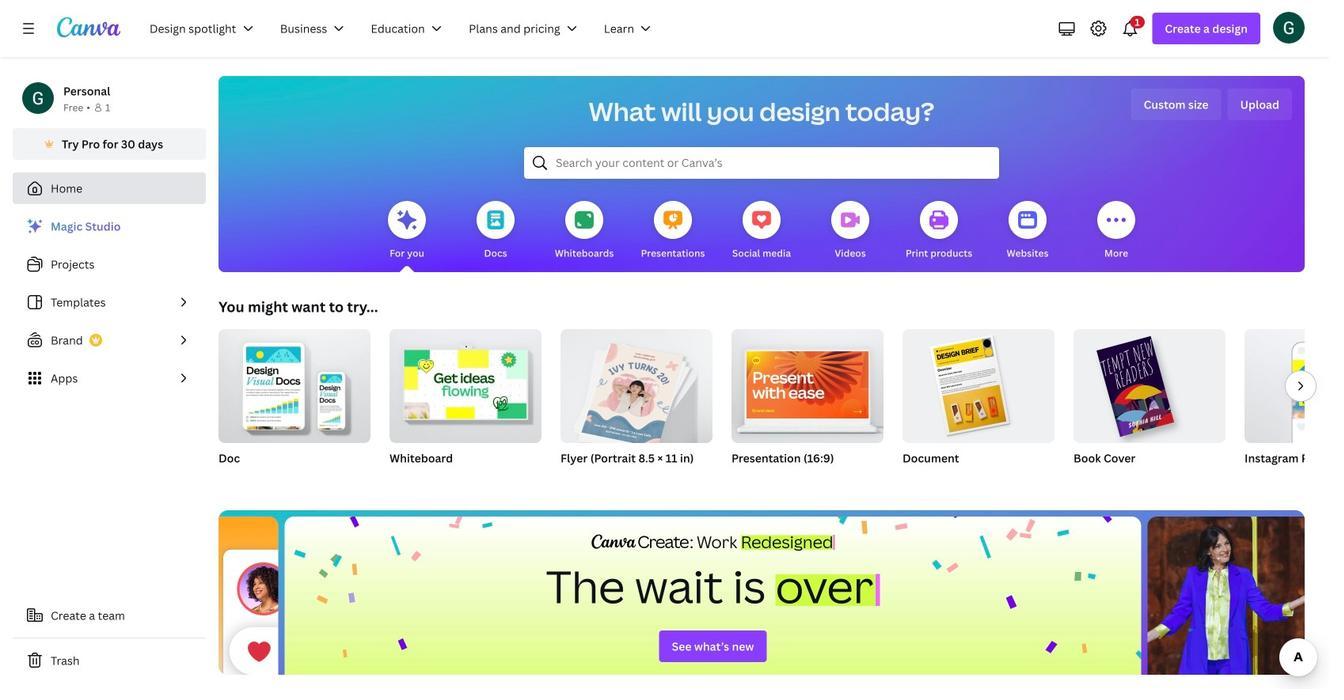 Task type: vqa. For each thing, say whether or not it's contained in the screenshot.
THE GREG ROBINSON ICON
yes



Task type: locate. For each thing, give the bounding box(es) containing it.
list
[[13, 211, 206, 394]]

None search field
[[524, 147, 1000, 179]]

Search search field
[[556, 148, 968, 178]]

group
[[219, 330, 371, 486], [219, 330, 371, 444], [390, 330, 542, 486], [390, 330, 542, 444], [561, 330, 713, 486], [561, 330, 713, 449], [732, 330, 884, 486], [732, 330, 884, 444], [903, 330, 1055, 486], [903, 330, 1055, 444], [1074, 330, 1226, 486], [1074, 330, 1226, 444], [1245, 330, 1331, 486], [1245, 330, 1331, 444]]



Task type: describe. For each thing, give the bounding box(es) containing it.
top level navigation element
[[139, 13, 668, 44]]

greg robinson image
[[1274, 12, 1305, 43]]



